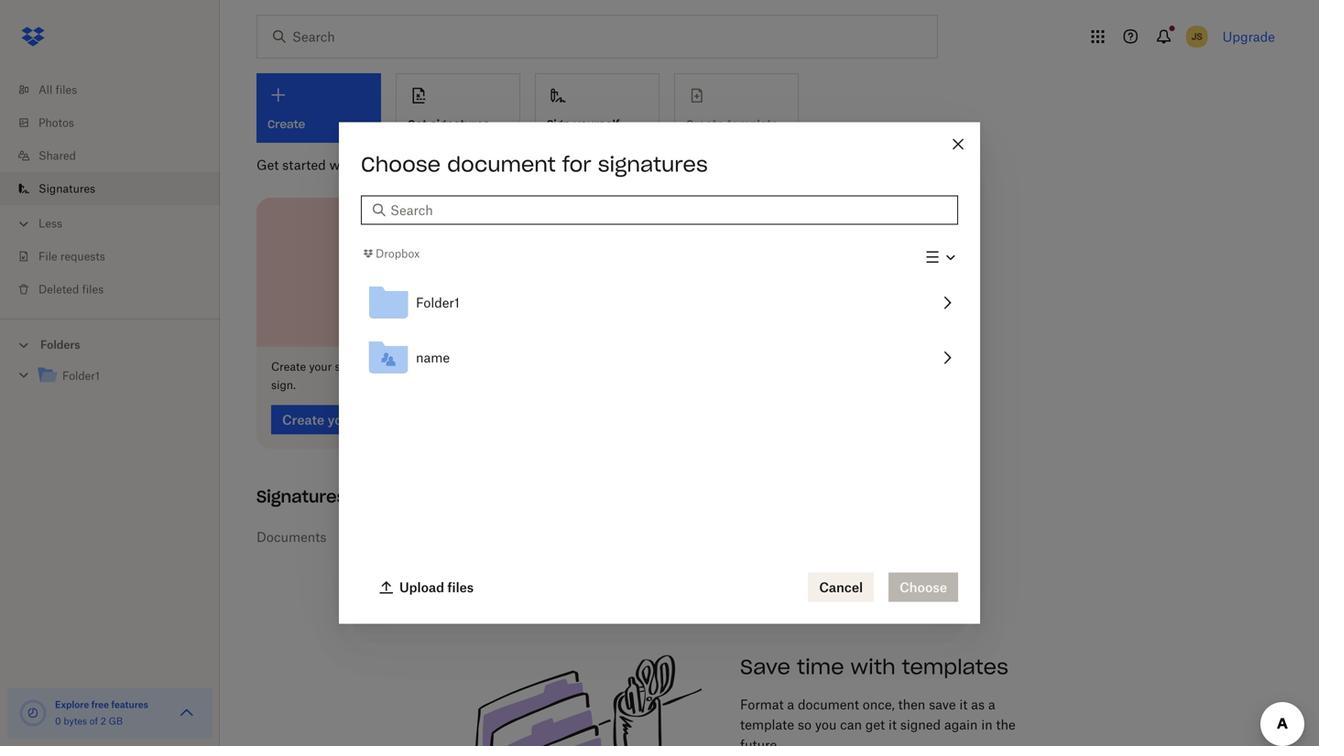 Task type: describe. For each thing, give the bounding box(es) containing it.
template
[[740, 717, 794, 733]]

shared link
[[15, 139, 220, 172]]

you
[[815, 717, 837, 733]]

files for all files
[[55, 83, 77, 97]]

choose document for signatures
[[361, 152, 708, 177]]

upload
[[399, 580, 444, 595]]

folder1 button
[[361, 275, 958, 330]]

folder1 for folder1 link
[[62, 369, 100, 383]]

as
[[971, 697, 985, 713]]

for
[[562, 152, 592, 177]]

name
[[416, 350, 450, 366]]

photos
[[38, 116, 74, 130]]

format
[[740, 697, 784, 713]]

1 horizontal spatial it
[[959, 697, 968, 713]]

the
[[996, 717, 1016, 733]]

documents tab
[[257, 515, 327, 559]]

Search text field
[[390, 200, 947, 220]]

future.
[[740, 737, 780, 747]]

with for started
[[329, 157, 356, 173]]

features
[[111, 699, 148, 711]]

signatures list item
[[0, 172, 220, 205]]

free
[[91, 699, 109, 711]]

save
[[740, 655, 791, 680]]

files for deleted files
[[82, 283, 104, 296]]

row group inside choose document for signatures dialog
[[361, 275, 958, 385]]

2
[[101, 716, 106, 727]]

dropbox image
[[15, 18, 51, 55]]

file
[[38, 250, 57, 263]]

requests
[[60, 250, 105, 263]]

1 a from the left
[[787, 697, 794, 713]]

save
[[929, 697, 956, 713]]

with for time
[[851, 655, 896, 680]]

choose document for signatures dialog
[[339, 122, 980, 624]]

sign yourself button
[[535, 73, 660, 143]]

so inside 'format a document once, then save it as a template so you can get it signed again in the future.'
[[798, 717, 812, 733]]

all
[[38, 83, 52, 97]]

name button
[[361, 330, 958, 385]]

dropbox link
[[361, 245, 420, 263]]

get for get signatures
[[408, 117, 427, 131]]

all files link
[[15, 73, 220, 106]]

file requests
[[38, 250, 105, 263]]

less
[[38, 217, 62, 230]]

sign
[[547, 117, 570, 131]]

2 a from the left
[[988, 697, 995, 713]]

file requests link
[[15, 240, 220, 273]]

ready
[[474, 360, 503, 374]]

folder1 link
[[37, 364, 205, 389]]

bytes
[[64, 716, 87, 727]]

started
[[282, 157, 326, 173]]

yourself
[[574, 117, 620, 131]]

gb
[[109, 716, 123, 727]]

create
[[271, 360, 306, 374]]

signatures inside get signatures button
[[430, 117, 490, 131]]

format a document once, then save it as a template so you can get it signed again in the future.
[[740, 697, 1016, 747]]

folder1 for folder1 button
[[416, 295, 460, 311]]

of
[[90, 716, 98, 727]]

always
[[436, 360, 471, 374]]

so inside create your signature so you're always ready to sign.
[[387, 360, 399, 374]]

document inside 'format a document once, then save it as a template so you can get it signed again in the future.'
[[798, 697, 859, 713]]



Task type: locate. For each thing, give the bounding box(es) containing it.
folder1 inside button
[[416, 295, 460, 311]]

2 horizontal spatial signatures
[[598, 152, 708, 177]]

all files
[[38, 83, 77, 97]]

signatures down get signatures
[[360, 157, 423, 173]]

documents
[[257, 530, 327, 545]]

list containing all files
[[0, 62, 220, 319]]

0 vertical spatial get
[[408, 117, 427, 131]]

quota usage element
[[18, 699, 48, 728]]

you're
[[402, 360, 433, 374]]

upload files
[[399, 580, 474, 595]]

signature
[[335, 360, 384, 374]]

folders button
[[0, 331, 220, 358]]

folder1 up name at the left top
[[416, 295, 460, 311]]

signatures for choose document for signatures
[[598, 152, 708, 177]]

sign.
[[271, 378, 296, 392]]

1 horizontal spatial files
[[82, 283, 104, 296]]

signatures
[[38, 182, 95, 196], [257, 486, 346, 508]]

0 vertical spatial it
[[959, 697, 968, 713]]

it
[[959, 697, 968, 713], [889, 717, 897, 733]]

can
[[840, 717, 862, 733]]

0 vertical spatial folder1
[[416, 295, 460, 311]]

1 vertical spatial folder1
[[62, 369, 100, 383]]

signatures link
[[15, 172, 220, 205]]

files inside button
[[447, 580, 474, 595]]

0 vertical spatial signatures
[[38, 182, 95, 196]]

a right the format at the right bottom of the page
[[787, 697, 794, 713]]

document up 'you'
[[798, 697, 859, 713]]

it left 'as'
[[959, 697, 968, 713]]

signatures down "shared"
[[38, 182, 95, 196]]

get for get started with signatures
[[257, 157, 279, 173]]

upgrade
[[1223, 29, 1275, 44]]

signed
[[900, 717, 941, 733]]

files right upload
[[447, 580, 474, 595]]

get started with signatures
[[257, 157, 423, 173]]

1 horizontal spatial so
[[798, 717, 812, 733]]

1 vertical spatial with
[[851, 655, 896, 680]]

get
[[866, 717, 885, 733]]

0 horizontal spatial a
[[787, 697, 794, 713]]

list
[[0, 62, 220, 319]]

deleted files
[[38, 283, 104, 296]]

so
[[387, 360, 399, 374], [798, 717, 812, 733]]

get left the started
[[257, 157, 279, 173]]

row group
[[361, 275, 958, 385]]

signatures up choose
[[430, 117, 490, 131]]

1 vertical spatial document
[[798, 697, 859, 713]]

2 horizontal spatial files
[[447, 580, 474, 595]]

1 horizontal spatial signatures
[[257, 486, 346, 508]]

0 horizontal spatial with
[[329, 157, 356, 173]]

0
[[55, 716, 61, 727]]

with
[[329, 157, 356, 173], [851, 655, 896, 680]]

dropbox
[[376, 247, 420, 261]]

with up once,
[[851, 655, 896, 680]]

1 horizontal spatial document
[[798, 697, 859, 713]]

folders
[[40, 338, 80, 352]]

signatures inside 'link'
[[38, 182, 95, 196]]

sign yourself
[[547, 117, 620, 131]]

get up choose
[[408, 117, 427, 131]]

a right 'as'
[[988, 697, 995, 713]]

1 horizontal spatial with
[[851, 655, 896, 680]]

then
[[898, 697, 926, 713]]

time
[[797, 655, 844, 680]]

a
[[787, 697, 794, 713], [988, 697, 995, 713]]

so left the you're
[[387, 360, 399, 374]]

document down get signatures
[[447, 152, 556, 177]]

again
[[944, 717, 978, 733]]

1 vertical spatial so
[[798, 717, 812, 733]]

upload files button
[[368, 573, 485, 602]]

shared
[[38, 149, 76, 163]]

0 vertical spatial with
[[329, 157, 356, 173]]

1 horizontal spatial signatures
[[430, 117, 490, 131]]

once,
[[863, 697, 895, 713]]

signatures inside choose document for signatures dialog
[[598, 152, 708, 177]]

cancel button
[[808, 573, 874, 602]]

create your signature so you're always ready to sign.
[[271, 360, 516, 392]]

in
[[981, 717, 993, 733]]

0 horizontal spatial files
[[55, 83, 77, 97]]

get signatures button
[[396, 73, 520, 143]]

0 horizontal spatial get
[[257, 157, 279, 173]]

explore
[[55, 699, 89, 711]]

explore free features 0 bytes of 2 gb
[[55, 699, 148, 727]]

1 horizontal spatial folder1
[[416, 295, 460, 311]]

0 horizontal spatial it
[[889, 717, 897, 733]]

1 vertical spatial files
[[82, 283, 104, 296]]

signatures for get started with signatures
[[360, 157, 423, 173]]

to
[[506, 360, 516, 374]]

2 vertical spatial files
[[447, 580, 474, 595]]

get inside button
[[408, 117, 427, 131]]

1 vertical spatial signatures
[[257, 486, 346, 508]]

it right get
[[889, 717, 897, 733]]

templates
[[902, 655, 1008, 680]]

cancel
[[819, 580, 863, 595]]

document inside dialog
[[447, 152, 556, 177]]

0 horizontal spatial folder1
[[62, 369, 100, 383]]

less image
[[15, 215, 33, 233]]

photos link
[[15, 106, 220, 139]]

0 vertical spatial document
[[447, 152, 556, 177]]

deleted files link
[[15, 273, 220, 306]]

files right the deleted
[[82, 283, 104, 296]]

save time with templates
[[740, 655, 1008, 680]]

signatures
[[430, 117, 490, 131], [598, 152, 708, 177], [360, 157, 423, 173]]

1 vertical spatial it
[[889, 717, 897, 733]]

get signatures
[[408, 117, 490, 131]]

your
[[309, 360, 332, 374]]

with right the started
[[329, 157, 356, 173]]

0 vertical spatial so
[[387, 360, 399, 374]]

1 vertical spatial get
[[257, 157, 279, 173]]

get
[[408, 117, 427, 131], [257, 157, 279, 173]]

signatures up documents
[[257, 486, 346, 508]]

so left 'you'
[[798, 717, 812, 733]]

0 vertical spatial files
[[55, 83, 77, 97]]

signatures up search text box
[[598, 152, 708, 177]]

files right 'all'
[[55, 83, 77, 97]]

folder1 down folders
[[62, 369, 100, 383]]

folder1
[[416, 295, 460, 311], [62, 369, 100, 383]]

0 horizontal spatial so
[[387, 360, 399, 374]]

document
[[447, 152, 556, 177], [798, 697, 859, 713]]

0 horizontal spatial signatures
[[360, 157, 423, 173]]

deleted
[[38, 283, 79, 296]]

choose
[[361, 152, 441, 177]]

1 horizontal spatial get
[[408, 117, 427, 131]]

files
[[55, 83, 77, 97], [82, 283, 104, 296], [447, 580, 474, 595]]

0 horizontal spatial signatures
[[38, 182, 95, 196]]

upgrade link
[[1223, 29, 1275, 44]]

files for upload files
[[447, 580, 474, 595]]

row group containing folder1
[[361, 275, 958, 385]]

0 horizontal spatial document
[[447, 152, 556, 177]]

1 horizontal spatial a
[[988, 697, 995, 713]]



Task type: vqa. For each thing, say whether or not it's contained in the screenshot.
Choose document for signatures in the top of the page
yes



